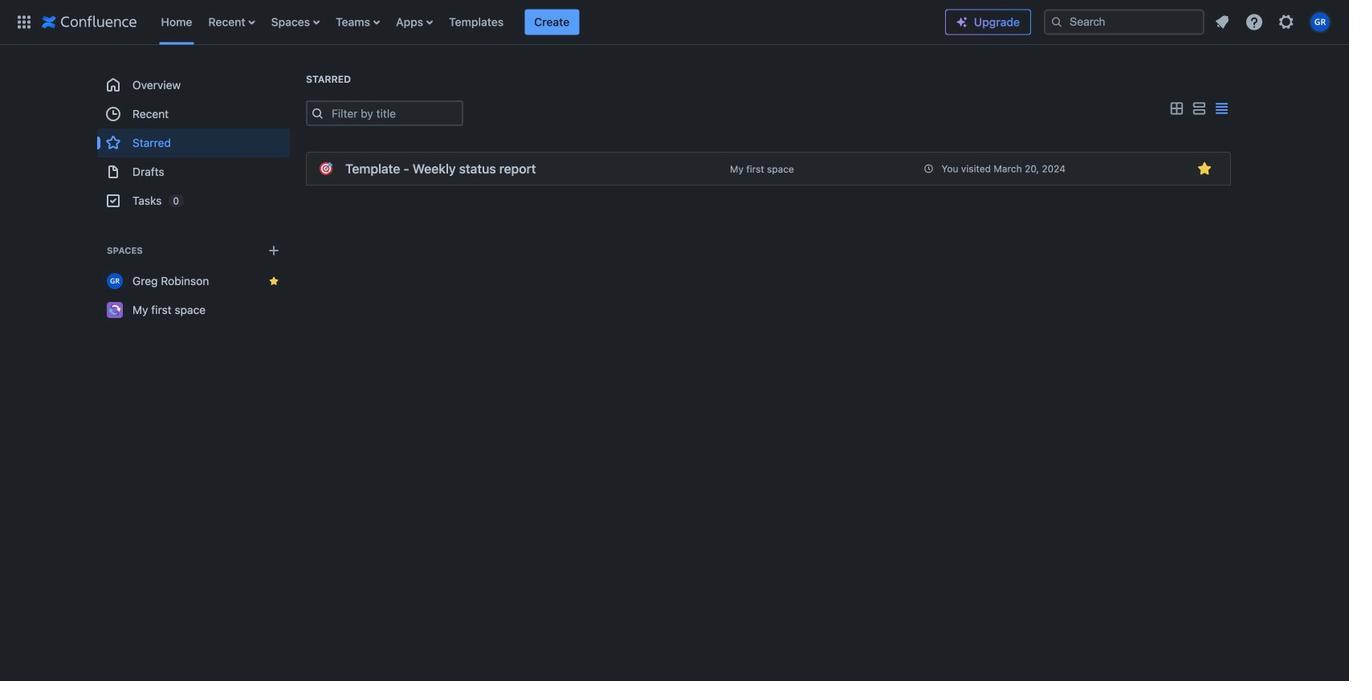 Task type: locate. For each thing, give the bounding box(es) containing it.
list
[[153, 0, 946, 45], [1208, 8, 1340, 37]]

premium image
[[956, 16, 969, 29]]

list item
[[525, 9, 580, 35]]

group
[[97, 71, 290, 215]]

Search field
[[1045, 9, 1205, 35]]

appswitcher icon image
[[14, 12, 34, 32]]

notification icon image
[[1213, 12, 1233, 32]]

None search field
[[1045, 9, 1205, 35]]

confluence image
[[42, 12, 137, 32], [42, 12, 137, 32]]

settings icon image
[[1278, 12, 1297, 32]]

list for "premium" image
[[1208, 8, 1340, 37]]

1 horizontal spatial list
[[1208, 8, 1340, 37]]

list for appswitcher icon on the left top
[[153, 0, 946, 45]]

create a space image
[[264, 241, 284, 260]]

:dart: image
[[320, 162, 333, 175]]

banner
[[0, 0, 1350, 45]]

0 horizontal spatial list
[[153, 0, 946, 45]]



Task type: vqa. For each thing, say whether or not it's contained in the screenshot.
:sunflower: image
no



Task type: describe. For each thing, give the bounding box(es) containing it.
help icon image
[[1245, 12, 1265, 32]]

cards image
[[1167, 99, 1187, 118]]

search image
[[1051, 16, 1064, 29]]

list image
[[1190, 99, 1209, 118]]

unstar this space image
[[268, 275, 280, 288]]

Filter by title field
[[327, 102, 462, 125]]

compact list image
[[1212, 99, 1232, 118]]

unstar image
[[1196, 159, 1215, 178]]

list item inside global element
[[525, 9, 580, 35]]

:dart: image
[[320, 162, 333, 175]]

global element
[[10, 0, 946, 45]]



